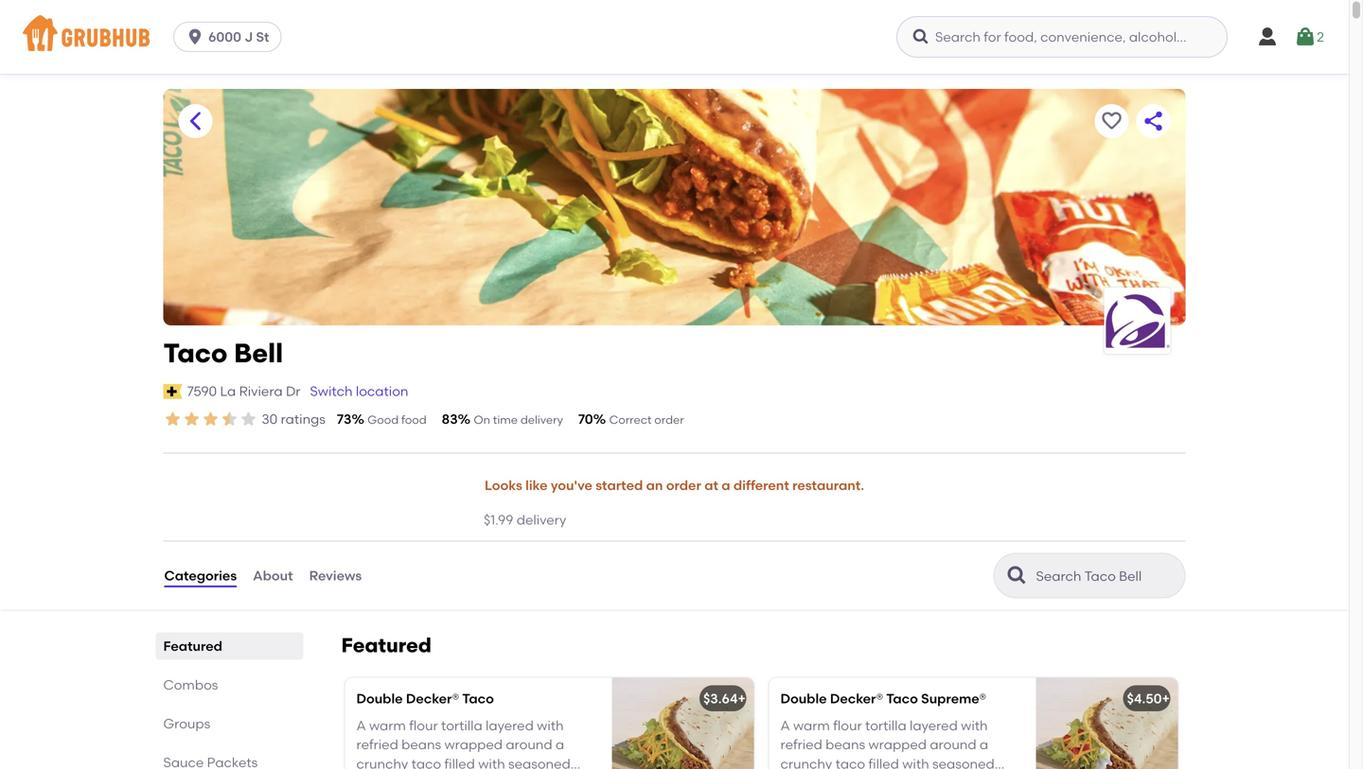 Task type: vqa. For each thing, say whether or not it's contained in the screenshot.
Supreme®
yes



Task type: locate. For each thing, give the bounding box(es) containing it.
switch
[[310, 384, 353, 400]]

double right the $3.64 +
[[781, 691, 827, 707]]

Search Taco Bell search field
[[1034, 568, 1179, 586]]

order
[[654, 413, 684, 427], [666, 478, 701, 494]]

2 button
[[1294, 20, 1324, 54]]

+ for $3.64
[[738, 691, 746, 707]]

with down wrapped
[[478, 756, 505, 770]]

1 horizontal spatial +
[[1162, 691, 1170, 707]]

order right correct
[[654, 413, 684, 427]]

delivery
[[521, 413, 563, 427], [517, 512, 566, 528]]

layered
[[486, 718, 534, 734]]

featured up double decker® taco
[[341, 634, 432, 658]]

$3.64
[[703, 691, 738, 707]]

svg image left 2 button
[[1256, 26, 1279, 48]]

time
[[493, 413, 518, 427]]

correct order
[[609, 413, 684, 427]]

73
[[337, 411, 352, 427]]

decker® for double decker® taco supreme®
[[830, 691, 883, 707]]

+
[[738, 691, 746, 707], [1162, 691, 1170, 707]]

decker®
[[406, 691, 459, 707], [830, 691, 883, 707]]

order left 'at'
[[666, 478, 701, 494]]

svg image left "6000"
[[186, 27, 205, 46]]

a inside button
[[722, 478, 730, 494]]

svg image inside 2 button
[[1294, 26, 1317, 48]]

1 + from the left
[[738, 691, 746, 707]]

wrapped
[[444, 737, 503, 753]]

1 horizontal spatial with
[[537, 718, 564, 734]]

good food
[[368, 413, 427, 427]]

reviews
[[309, 568, 362, 584]]

double decker® taco image
[[612, 678, 754, 770]]

70
[[578, 411, 593, 427]]

0 vertical spatial with
[[537, 718, 564, 734]]

1 vertical spatial a
[[556, 737, 564, 753]]

1 vertical spatial delivery
[[517, 512, 566, 528]]

svg image
[[1294, 26, 1317, 48], [912, 27, 931, 46]]

save this restaurant button
[[1095, 104, 1129, 138]]

an
[[646, 478, 663, 494]]

1 decker® from the left
[[406, 691, 459, 707]]

0 horizontal spatial with
[[478, 756, 505, 770]]

taco
[[163, 337, 228, 369], [462, 691, 494, 707], [886, 691, 918, 707]]

83
[[442, 411, 458, 427]]

double
[[356, 691, 403, 707], [781, 691, 827, 707]]

30 ratings
[[262, 411, 325, 427]]

0 horizontal spatial double
[[356, 691, 403, 707]]

taco left supreme®
[[886, 691, 918, 707]]

+ for $4.50
[[1162, 691, 1170, 707]]

1 horizontal spatial taco
[[462, 691, 494, 707]]

warm
[[369, 718, 406, 734]]

2 + from the left
[[1162, 691, 1170, 707]]

caret left icon image
[[184, 110, 207, 133]]

0 horizontal spatial svg image
[[912, 27, 931, 46]]

1 horizontal spatial double
[[781, 691, 827, 707]]

taco bell logo image
[[1104, 293, 1171, 349]]

svg image
[[1256, 26, 1279, 48], [186, 27, 205, 46]]

7590 la riviera dr button
[[186, 381, 301, 402]]

featured up combos
[[163, 639, 222, 655]]

switch location button
[[309, 381, 409, 402]]

search icon image
[[1006, 565, 1029, 587]]

delivery right time
[[521, 413, 563, 427]]

1 vertical spatial order
[[666, 478, 701, 494]]

delivery down like
[[517, 512, 566, 528]]

you've
[[551, 478, 593, 494]]

1 horizontal spatial svg image
[[1294, 26, 1317, 48]]

double decker® taco supreme®
[[781, 691, 986, 707]]

star icon image
[[163, 410, 182, 429], [182, 410, 201, 429], [201, 410, 220, 429], [220, 410, 239, 429], [220, 410, 239, 429], [239, 410, 258, 429]]

food
[[401, 413, 427, 427]]

dr
[[286, 384, 301, 400]]

1 horizontal spatial decker®
[[830, 691, 883, 707]]

0 horizontal spatial decker®
[[406, 691, 459, 707]]

double decker® taco
[[356, 691, 494, 707]]

on time delivery
[[474, 413, 563, 427]]

$4.50 +
[[1127, 691, 1170, 707]]

a warm flour tortilla layered with refried beans wrapped around a crunchy taco filled with season
[[356, 718, 571, 770]]

a inside the a warm flour tortilla layered with refried beans wrapped around a crunchy taco filled with season
[[556, 737, 564, 753]]

0 vertical spatial a
[[722, 478, 730, 494]]

0 horizontal spatial a
[[556, 737, 564, 753]]

svg image inside 6000 j st button
[[186, 27, 205, 46]]

1 vertical spatial with
[[478, 756, 505, 770]]

1 double from the left
[[356, 691, 403, 707]]

with
[[537, 718, 564, 734], [478, 756, 505, 770]]

1 horizontal spatial svg image
[[1256, 26, 1279, 48]]

save this restaurant image
[[1101, 110, 1123, 133]]

with up around
[[537, 718, 564, 734]]

taco up "7590"
[[163, 337, 228, 369]]

2 double from the left
[[781, 691, 827, 707]]

0 horizontal spatial svg image
[[186, 27, 205, 46]]

st
[[256, 29, 269, 45]]

taco up the tortilla
[[462, 691, 494, 707]]

2 decker® from the left
[[830, 691, 883, 707]]

featured
[[341, 634, 432, 658], [163, 639, 222, 655]]

0 horizontal spatial +
[[738, 691, 746, 707]]

2
[[1317, 29, 1324, 45]]

a
[[722, 478, 730, 494], [556, 737, 564, 753]]

different
[[734, 478, 789, 494]]

1 horizontal spatial a
[[722, 478, 730, 494]]

a right 'at'
[[722, 478, 730, 494]]

tortilla
[[441, 718, 483, 734]]

double up warm
[[356, 691, 403, 707]]

Search for food, convenience, alcohol... search field
[[896, 16, 1228, 58]]

a right around
[[556, 737, 564, 753]]

categories button
[[163, 542, 238, 610]]

2 horizontal spatial taco
[[886, 691, 918, 707]]



Task type: describe. For each thing, give the bounding box(es) containing it.
subscription pass image
[[163, 384, 182, 399]]

on
[[474, 413, 490, 427]]

flour
[[409, 718, 438, 734]]

looks like you've started an order at a different restaurant.
[[485, 478, 864, 494]]

$1.99 delivery
[[484, 512, 566, 528]]

at
[[705, 478, 718, 494]]

double for double decker® taco supreme®
[[781, 691, 827, 707]]

taco for double decker® taco
[[462, 691, 494, 707]]

categories
[[164, 568, 237, 584]]

groups
[[163, 716, 210, 732]]

la
[[220, 384, 236, 400]]

1 horizontal spatial featured
[[341, 634, 432, 658]]

beans
[[402, 737, 441, 753]]

restaurant.
[[792, 478, 864, 494]]

6000 j st
[[208, 29, 269, 45]]

$4.50
[[1127, 691, 1162, 707]]

30
[[262, 411, 278, 427]]

riviera
[[239, 384, 283, 400]]

double decker® taco supreme® image
[[1036, 678, 1178, 770]]

bell
[[234, 337, 283, 369]]

taco for double decker® taco supreme®
[[886, 691, 918, 707]]

double for double decker® taco
[[356, 691, 403, 707]]

j
[[245, 29, 253, 45]]

crunchy
[[356, 756, 408, 770]]

about
[[253, 568, 293, 584]]

$3.64 +
[[703, 691, 746, 707]]

correct
[[609, 413, 652, 427]]

ratings
[[281, 411, 325, 427]]

taco
[[411, 756, 441, 770]]

filled
[[444, 756, 475, 770]]

decker® for double decker® taco
[[406, 691, 459, 707]]

a
[[356, 718, 366, 734]]

0 vertical spatial delivery
[[521, 413, 563, 427]]

combos
[[163, 677, 218, 694]]

supreme®
[[921, 691, 986, 707]]

location
[[356, 384, 408, 400]]

6000 j st button
[[173, 22, 289, 52]]

good
[[368, 413, 399, 427]]

0 horizontal spatial featured
[[163, 639, 222, 655]]

7590 la riviera dr
[[187, 384, 301, 400]]

7590
[[187, 384, 217, 400]]

started
[[596, 478, 643, 494]]

reviews button
[[308, 542, 363, 610]]

looks like you've started an order at a different restaurant. button
[[484, 465, 865, 507]]

switch location
[[310, 384, 408, 400]]

looks
[[485, 478, 522, 494]]

6000
[[208, 29, 241, 45]]

taco bell
[[163, 337, 283, 369]]

order inside button
[[666, 478, 701, 494]]

main navigation navigation
[[0, 0, 1349, 74]]

around
[[506, 737, 552, 753]]

0 vertical spatial order
[[654, 413, 684, 427]]

0 horizontal spatial taco
[[163, 337, 228, 369]]

$1.99
[[484, 512, 513, 528]]

about button
[[252, 542, 294, 610]]

like
[[526, 478, 548, 494]]

share icon image
[[1142, 110, 1165, 133]]

refried
[[356, 737, 398, 753]]



